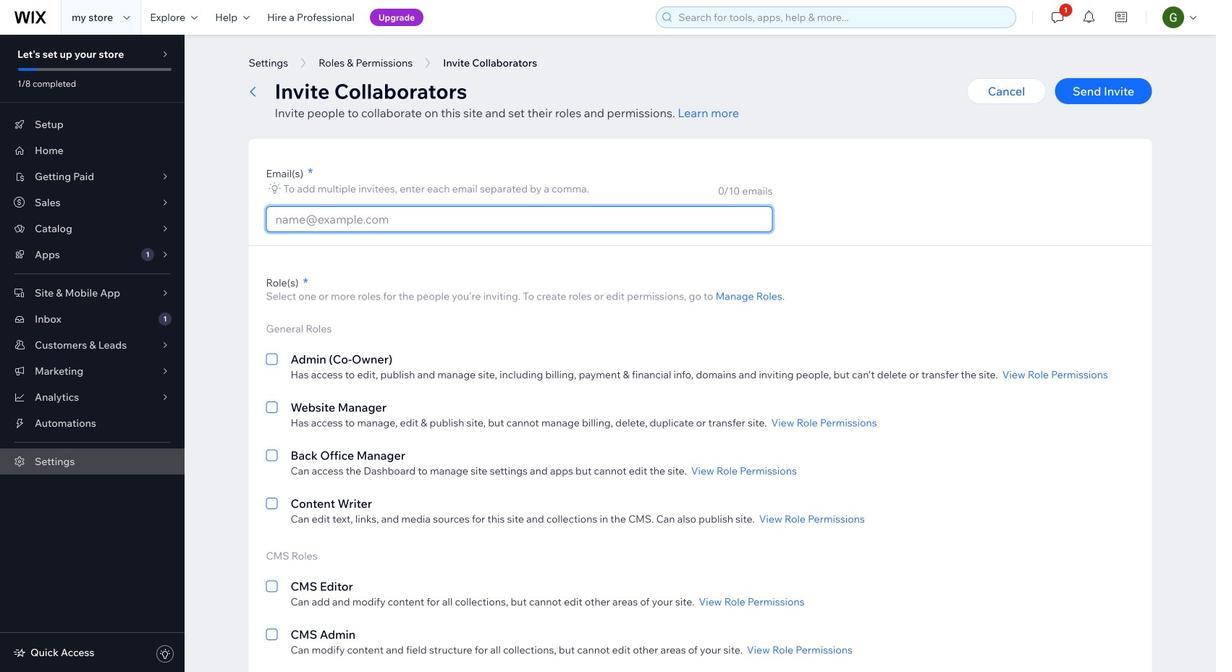 Task type: vqa. For each thing, say whether or not it's contained in the screenshot.
Search for tools, apps, help & more... FIELD
yes



Task type: locate. For each thing, give the bounding box(es) containing it.
Search for tools, apps, help & more... field
[[674, 7, 1011, 28]]

name@example.com field
[[271, 207, 768, 232]]

sidebar element
[[0, 35, 185, 672]]

None checkbox
[[266, 351, 278, 381], [266, 447, 278, 478], [266, 495, 278, 526], [266, 578, 278, 609], [266, 351, 278, 381], [266, 447, 278, 478], [266, 495, 278, 526], [266, 578, 278, 609]]

None checkbox
[[266, 399, 278, 430], [266, 626, 278, 657], [266, 399, 278, 430], [266, 626, 278, 657]]



